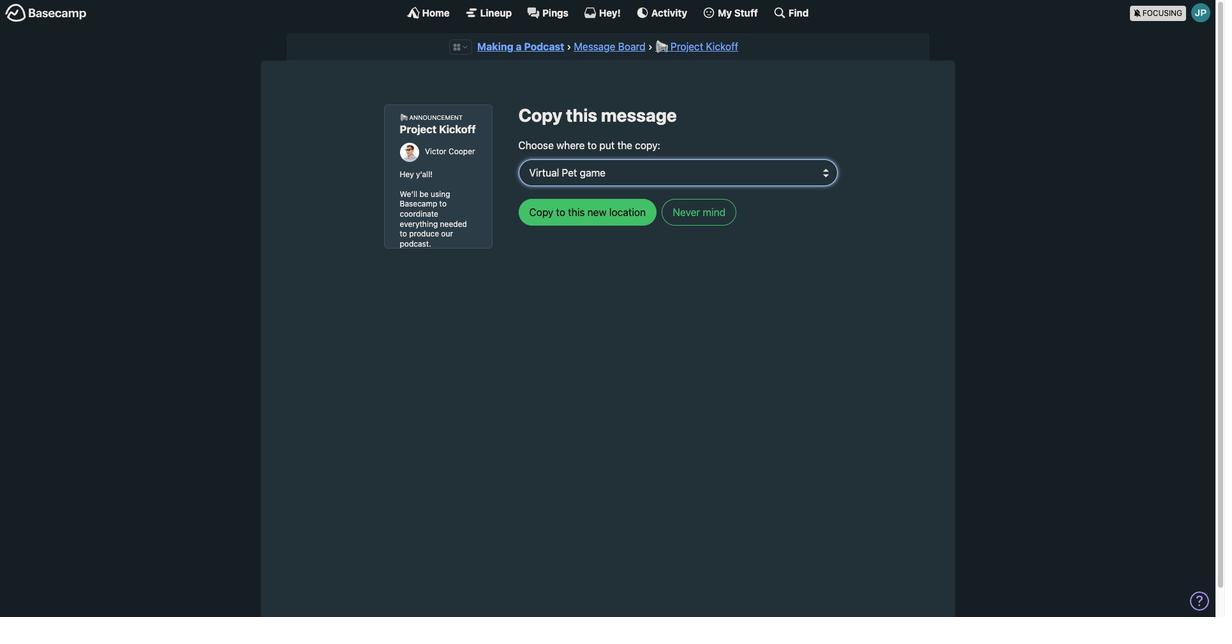 Task type: describe. For each thing, give the bounding box(es) containing it.
hey!
[[599, 7, 621, 18]]

switch accounts image
[[5, 3, 87, 23]]

coordinate
[[400, 209, 438, 219]]

mind
[[703, 207, 726, 219]]

my stuff
[[718, 7, 758, 18]]

everything
[[400, 219, 438, 229]]

hey y'all!
[[400, 170, 433, 179]]

2 › from the left
[[648, 41, 653, 52]]

find button
[[774, 6, 809, 19]]

📢 announcement project kickoff
[[400, 114, 476, 136]]

📢 inside 📢 announcement project kickoff
[[400, 114, 408, 121]]

message
[[574, 41, 616, 52]]

podcast.
[[400, 239, 431, 249]]

victor cooper
[[425, 147, 475, 156]]

› message board › 📢 project kickoff
[[567, 41, 739, 52]]

never
[[673, 207, 700, 219]]

basecamp
[[400, 199, 437, 209]]

making
[[477, 41, 514, 52]]

board
[[618, 41, 646, 52]]

stuff
[[735, 7, 758, 18]]

focusing button
[[1130, 0, 1216, 25]]

never mind link
[[662, 199, 737, 226]]

we'll
[[400, 190, 418, 199]]

home
[[422, 7, 450, 18]]

put
[[600, 140, 615, 152]]

never mind
[[673, 207, 726, 219]]

lineup
[[480, 7, 512, 18]]

making a podcast
[[477, 41, 565, 52]]

0 horizontal spatial to
[[400, 229, 407, 239]]

kickoff inside 📢 announcement project kickoff
[[439, 123, 476, 136]]

needed
[[440, 219, 467, 229]]

this
[[566, 105, 598, 126]]

hey
[[400, 170, 414, 179]]

making a podcast link
[[477, 41, 565, 52]]

our
[[441, 229, 453, 239]]

0 vertical spatial 📢
[[655, 41, 668, 52]]

choose where to put the copy:
[[519, 140, 661, 152]]

pings button
[[527, 6, 569, 19]]

focusing
[[1143, 8, 1183, 18]]

cooper
[[449, 147, 475, 156]]

podcast
[[524, 41, 565, 52]]

using
[[431, 190, 450, 199]]

hey! button
[[584, 6, 621, 19]]

victor
[[425, 147, 447, 156]]

home link
[[407, 6, 450, 19]]

activity
[[652, 7, 688, 18]]

copy
[[519, 105, 563, 126]]



Task type: vqa. For each thing, say whether or not it's contained in the screenshot.
Hey
yes



Task type: locate. For each thing, give the bounding box(es) containing it.
› right podcast
[[567, 41, 571, 52]]

we'll be using basecamp to coordinate everything needed to produce our podcast.
[[400, 190, 467, 249]]

to up podcast.
[[400, 229, 407, 239]]

📢
[[655, 41, 668, 52], [400, 114, 408, 121]]

my
[[718, 7, 732, 18]]

a
[[516, 41, 522, 52]]

my stuff button
[[703, 6, 758, 19]]

0 vertical spatial to
[[588, 140, 597, 152]]

2 horizontal spatial to
[[588, 140, 597, 152]]

0 horizontal spatial 📢
[[400, 114, 408, 121]]

0 vertical spatial project
[[671, 41, 704, 52]]

📢 project kickoff link
[[655, 41, 739, 52]]

james peterson image
[[1192, 3, 1211, 22]]

find
[[789, 7, 809, 18]]

project down activity
[[671, 41, 704, 52]]

y'all!
[[416, 170, 433, 179]]

📢 left announcement
[[400, 114, 408, 121]]

› right board on the right top of the page
[[648, 41, 653, 52]]

to left put
[[588, 140, 597, 152]]

›
[[567, 41, 571, 52], [648, 41, 653, 52]]

1 horizontal spatial to
[[440, 199, 447, 209]]

None submit
[[519, 199, 657, 226]]

project inside 📢 announcement project kickoff
[[400, 123, 437, 136]]

1 vertical spatial project
[[400, 123, 437, 136]]

1 horizontal spatial kickoff
[[706, 41, 739, 52]]

project down announcement
[[400, 123, 437, 136]]

1 vertical spatial kickoff
[[439, 123, 476, 136]]

0 vertical spatial kickoff
[[706, 41, 739, 52]]

produce
[[409, 229, 439, 239]]

kickoff up cooper
[[439, 123, 476, 136]]

📢 right board on the right top of the page
[[655, 41, 668, 52]]

message board link
[[574, 41, 646, 52]]

0 horizontal spatial ›
[[567, 41, 571, 52]]

be
[[420, 190, 429, 199]]

copy:
[[635, 140, 661, 152]]

kickoff
[[706, 41, 739, 52], [439, 123, 476, 136]]

the
[[618, 140, 633, 152]]

kickoff down my
[[706, 41, 739, 52]]

1 › from the left
[[567, 41, 571, 52]]

main element
[[0, 0, 1216, 25]]

1 horizontal spatial ›
[[648, 41, 653, 52]]

victor cooper image
[[400, 143, 419, 162]]

1 vertical spatial 📢
[[400, 114, 408, 121]]

0 horizontal spatial kickoff
[[439, 123, 476, 136]]

0 horizontal spatial project
[[400, 123, 437, 136]]

message
[[601, 105, 677, 126]]

2 vertical spatial to
[[400, 229, 407, 239]]

announcement
[[409, 114, 463, 121]]

to
[[588, 140, 597, 152], [440, 199, 447, 209], [400, 229, 407, 239]]

1 horizontal spatial project
[[671, 41, 704, 52]]

lineup link
[[465, 6, 512, 19]]

to down the using
[[440, 199, 447, 209]]

copy this message
[[519, 105, 677, 126]]

activity link
[[636, 6, 688, 19]]

project
[[671, 41, 704, 52], [400, 123, 437, 136]]

1 horizontal spatial 📢
[[655, 41, 668, 52]]

choose
[[519, 140, 554, 152]]

where
[[557, 140, 585, 152]]

pings
[[543, 7, 569, 18]]

1 vertical spatial to
[[440, 199, 447, 209]]



